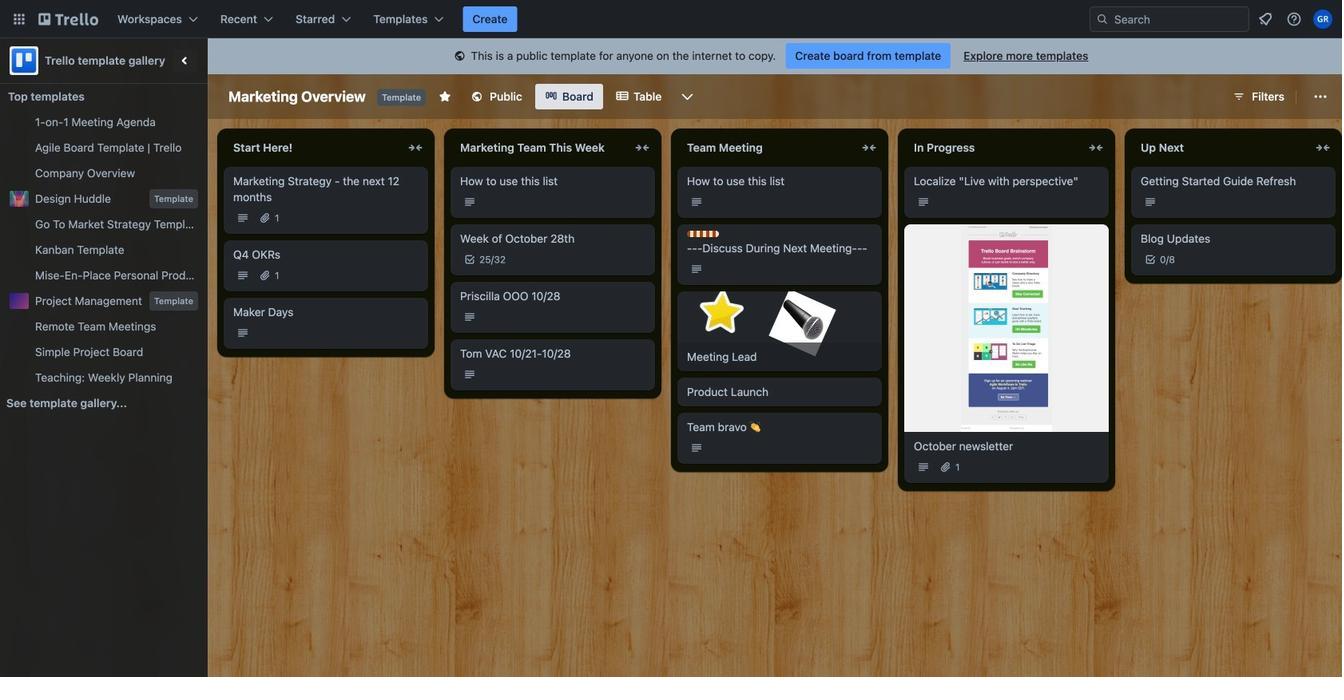 Task type: describe. For each thing, give the bounding box(es) containing it.
1 collapse list image from the left
[[406, 138, 425, 157]]

customize views image
[[680, 89, 696, 105]]

Board name text field
[[221, 84, 374, 109]]

color: orange, title: none image
[[687, 231, 719, 237]]

search image
[[1097, 13, 1109, 26]]

2 collapse list image from the left
[[1087, 138, 1106, 157]]

Search field
[[1109, 8, 1249, 30]]

2 collapse list image from the left
[[860, 138, 879, 157]]



Task type: vqa. For each thing, say whether or not it's contained in the screenshot.
Search or paste a link field
no



Task type: locate. For each thing, give the bounding box(es) containing it.
3 collapse list image from the left
[[1314, 138, 1333, 157]]

None text field
[[224, 135, 403, 161], [678, 135, 857, 161], [905, 135, 1084, 161], [1132, 135, 1311, 161], [224, 135, 403, 161], [678, 135, 857, 161], [905, 135, 1084, 161], [1132, 135, 1311, 161]]

collapse list image
[[406, 138, 425, 157], [1087, 138, 1106, 157]]

back to home image
[[38, 6, 98, 32]]

1 collapse list image from the left
[[633, 138, 652, 157]]

1 horizontal spatial collapse list image
[[1087, 138, 1106, 157]]

workspace navigation collapse icon image
[[174, 50, 197, 72]]

open information menu image
[[1287, 11, 1303, 27]]

greg robinson (gregrobinson96) image
[[1314, 10, 1333, 29]]

5736211a5d65d7a43e62b18e image
[[769, 289, 837, 357]]

star image
[[694, 286, 749, 341]]

collapse list image
[[633, 138, 652, 157], [860, 138, 879, 157], [1314, 138, 1333, 157]]

trello logo image
[[10, 46, 38, 75]]

0 horizontal spatial collapse list image
[[633, 138, 652, 157]]

2 horizontal spatial collapse list image
[[1314, 138, 1333, 157]]

show menu image
[[1313, 89, 1329, 105]]

star or unstar board image
[[439, 90, 452, 103]]

0 horizontal spatial collapse list image
[[406, 138, 425, 157]]

None text field
[[451, 135, 630, 161]]

sm image
[[452, 49, 468, 65]]

0 notifications image
[[1256, 10, 1276, 29]]

1 horizontal spatial collapse list image
[[860, 138, 879, 157]]

primary element
[[0, 0, 1343, 38]]



